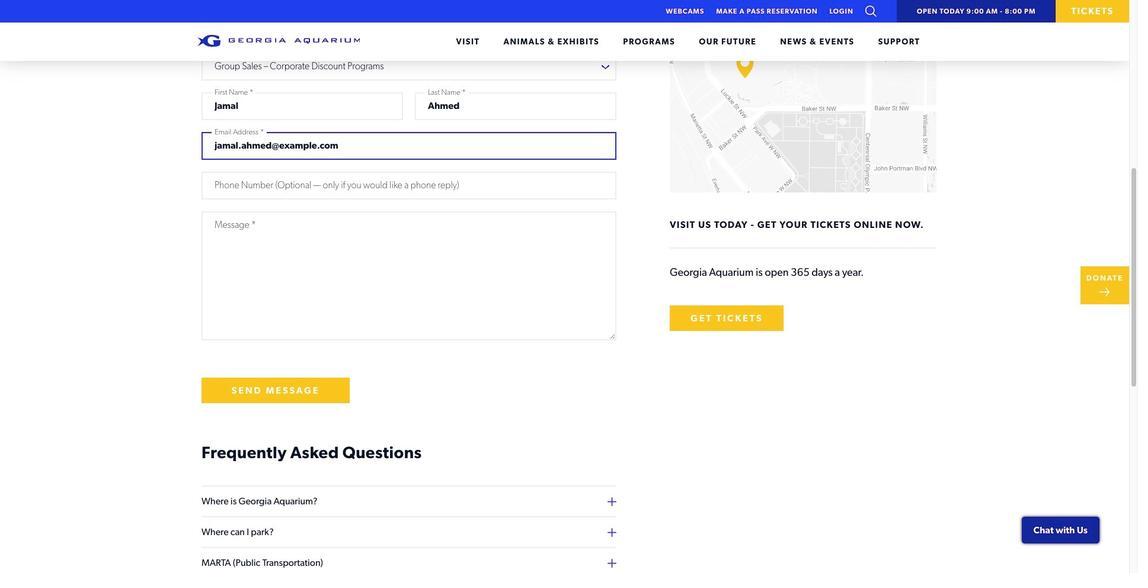 Task type: describe. For each thing, give the bounding box(es) containing it.
Email Address * text field
[[202, 132, 616, 160]]

georgia aquarium is located at 225 baker st. nw. atlanta, ga 30313 image
[[670, 0, 937, 192]]

Message * text field
[[202, 212, 616, 341]]



Task type: locate. For each thing, give the bounding box(es) containing it.
search image
[[865, 5, 877, 17]]

None search field
[[853, 0, 888, 23]]

Phone Number (Optional — only if you would like a phone reply) text field
[[202, 172, 616, 200]]

First Name * text field
[[202, 92, 403, 120]]

Last Name * text field
[[415, 92, 616, 120]]

group
[[202, 474, 616, 574]]



